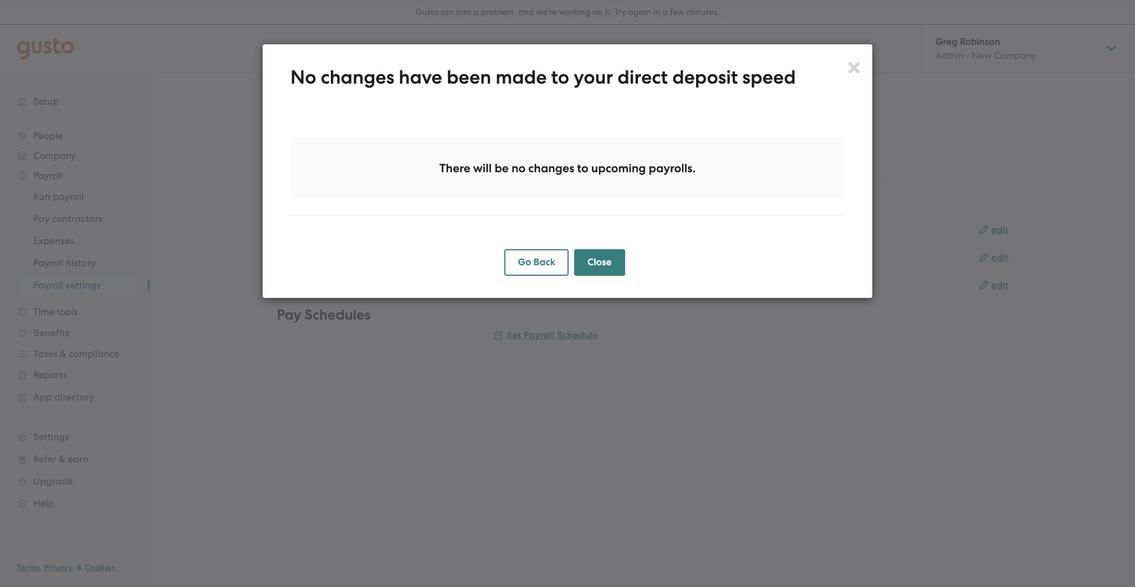 Task type: locate. For each thing, give the bounding box(es) containing it.
working
[[559, 7, 591, 17]]

minutes.
[[687, 7, 720, 17]]

and
[[519, 7, 534, 17]]

1 vertical spatial edit
[[992, 252, 1009, 264]]

privacy link
[[44, 564, 72, 574]]

edit for 3rd edit button from the bottom of the settings tab panel
[[992, 225, 1009, 236]]

1 horizontal spatial changes
[[529, 161, 575, 176]]

1 vertical spatial to
[[578, 161, 589, 176]]

terms link
[[17, 564, 40, 574]]

few
[[671, 7, 685, 17]]

a
[[474, 7, 479, 17], [663, 7, 668, 17]]

1 horizontal spatial a
[[663, 7, 668, 17]]

, left &
[[72, 564, 75, 574]]

1 horizontal spatial ,
[[72, 564, 75, 574]]

direct
[[618, 66, 668, 89]]

again
[[629, 7, 652, 17]]

details
[[520, 252, 549, 263]]

to left upcoming
[[578, 161, 589, 176]]

1 vertical spatial edit button
[[980, 252, 1009, 265]]

0 horizontal spatial ,
[[40, 564, 42, 574]]

show
[[494, 252, 518, 263]]

1 horizontal spatial to
[[578, 161, 589, 176]]

go back button
[[505, 250, 569, 276]]

0 horizontal spatial changes
[[321, 66, 395, 89]]

there
[[440, 161, 471, 176]]

1 edit from the top
[[992, 225, 1009, 236]]

changes
[[321, 66, 395, 89], [529, 161, 575, 176]]

problem,
[[481, 7, 517, 17]]

settings tab panel
[[277, 184, 1009, 357]]

go
[[518, 257, 532, 268]]

no changes have been made to your direct deposit speed
[[291, 66, 796, 89]]

2 , from the left
[[72, 564, 75, 574]]

,
[[40, 564, 42, 574], [72, 564, 75, 574]]

will
[[474, 161, 492, 176]]

speed
[[743, 66, 796, 89]]

edit for 1st edit button from the bottom of the settings tab panel
[[992, 280, 1009, 292]]

to for changes
[[578, 161, 589, 176]]

terms , privacy , & cookies
[[17, 564, 116, 574]]

2 edit button from the top
[[980, 252, 1009, 265]]

to left your
[[552, 66, 570, 89]]

a right into
[[474, 7, 479, 17]]

show details
[[494, 252, 549, 263]]

gusto
[[416, 7, 439, 17]]

2 vertical spatial edit
[[992, 280, 1009, 292]]

privacy
[[44, 564, 72, 574]]

2 vertical spatial edit button
[[980, 280, 1009, 293]]

edit for 2nd edit button from the bottom
[[992, 252, 1009, 264]]

to
[[552, 66, 570, 89], [578, 161, 589, 176]]

2 edit from the top
[[992, 252, 1009, 264]]

edit
[[992, 225, 1009, 236], [992, 252, 1009, 264], [992, 280, 1009, 292]]

0 vertical spatial edit button
[[980, 224, 1009, 237]]

0 horizontal spatial to
[[552, 66, 570, 89]]

in
[[654, 7, 661, 17]]

settings button
[[277, 148, 327, 175]]

gusto ran into a problem, and we're working on it. try again in a few minutes.
[[416, 7, 720, 17]]

back
[[534, 257, 556, 268]]

been
[[447, 66, 492, 89]]

3 edit from the top
[[992, 280, 1009, 292]]

, left privacy
[[40, 564, 42, 574]]

ran
[[441, 7, 454, 17]]

0 vertical spatial to
[[552, 66, 570, 89]]

2 a from the left
[[663, 7, 668, 17]]

× button
[[847, 53, 862, 80]]

settings
[[286, 156, 318, 166]]

to for made
[[552, 66, 570, 89]]

have
[[399, 66, 443, 89]]

0 vertical spatial edit
[[992, 225, 1009, 236]]

edit button
[[980, 224, 1009, 237], [980, 252, 1009, 265], [980, 280, 1009, 293]]

close
[[588, 257, 612, 268]]

a right 'in'
[[663, 7, 668, 17]]

account menu element
[[922, 25, 1119, 72]]

0 horizontal spatial a
[[474, 7, 479, 17]]

1 vertical spatial changes
[[529, 161, 575, 176]]

pay
[[277, 307, 301, 324]]

1 edit button from the top
[[980, 224, 1009, 237]]



Task type: vqa. For each thing, say whether or not it's contained in the screenshot.
to corresponding to changes
yes



Task type: describe. For each thing, give the bounding box(es) containing it.
no
[[512, 161, 526, 176]]

no
[[291, 66, 317, 89]]

your
[[574, 66, 614, 89]]

try
[[615, 7, 626, 17]]

1 , from the left
[[40, 564, 42, 574]]

terms
[[17, 564, 40, 574]]

0 vertical spatial changes
[[321, 66, 395, 89]]

set
[[507, 330, 522, 342]]

general
[[277, 184, 330, 201]]

cookies
[[85, 564, 116, 574]]

it.
[[605, 7, 613, 17]]

schedules
[[305, 307, 371, 324]]

cookies button
[[85, 562, 116, 575]]

into
[[457, 7, 472, 17]]

upcoming
[[592, 161, 646, 176]]

there will be no changes to upcoming payrolls.
[[440, 161, 696, 176]]

deposit
[[673, 66, 739, 89]]

home image
[[17, 37, 74, 60]]

be
[[495, 161, 509, 176]]

schedule
[[557, 330, 598, 342]]

made
[[496, 66, 547, 89]]

set payroll schedule
[[507, 330, 598, 342]]

×
[[847, 53, 862, 80]]

gusto
[[494, 280, 526, 291]]

we're
[[537, 7, 557, 17]]

on
[[593, 7, 603, 17]]

pay schedules
[[277, 307, 371, 324]]

3 edit button from the top
[[980, 280, 1009, 293]]

go back
[[518, 257, 556, 268]]

payroll
[[524, 330, 555, 342]]

payrolls.
[[649, 161, 696, 176]]

1 a from the left
[[474, 7, 479, 17]]

close button
[[575, 250, 625, 276]]

set payroll schedule link
[[494, 330, 598, 342]]

&
[[77, 564, 83, 574]]



